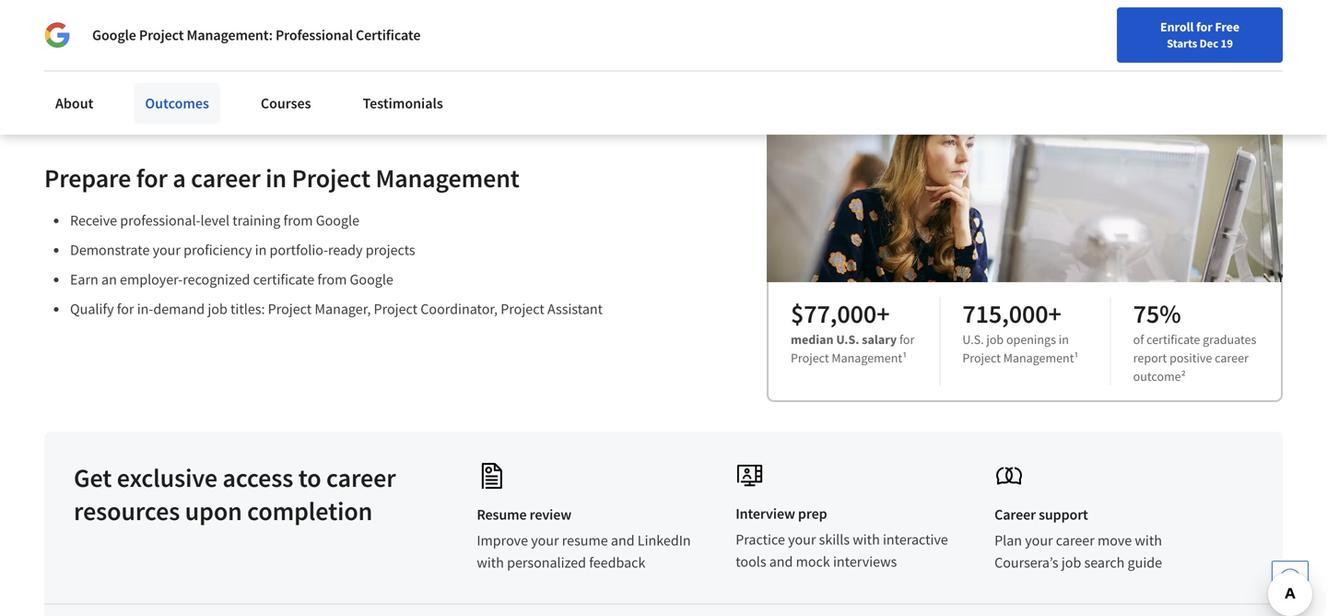 Task type: vqa. For each thing, say whether or not it's contained in the screenshot.
second the + from the left
yes



Task type: locate. For each thing, give the bounding box(es) containing it.
u.s. down 715,000
[[963, 331, 985, 348]]

job
[[208, 300, 228, 318], [987, 331, 1004, 348], [1062, 554, 1082, 572]]

receive professional-level training from google
[[70, 211, 360, 230]]

in right the openings
[[1059, 331, 1070, 348]]

career inside career support plan your career move with coursera's job search guide
[[1057, 531, 1095, 550]]

management
[[376, 162, 520, 194], [832, 350, 903, 366], [1004, 350, 1075, 366]]

professional
[[276, 26, 353, 44]]

+ inside $77,000 + median u.s. salary
[[877, 298, 890, 330]]

0 horizontal spatial with
[[477, 554, 504, 572]]

linkedin
[[638, 531, 691, 550]]

from up qualify for in-demand job titles: project manager, project coordinator, project assistant
[[318, 270, 347, 289]]

2 u.s. from the left
[[963, 331, 985, 348]]

training
[[233, 211, 281, 230]]

skills
[[819, 530, 850, 549]]

2 horizontal spatial management
[[1004, 350, 1075, 366]]

certificate down the portfolio- at the left of the page
[[253, 270, 315, 289]]

1 horizontal spatial ¹
[[1075, 350, 1080, 366]]

for for qualify
[[117, 300, 134, 318]]

career inside the get exclusive access to career resources upon completion
[[326, 462, 396, 494]]

management down the openings
[[1004, 350, 1075, 366]]

your up the coursera's
[[1026, 531, 1054, 550]]

1 horizontal spatial u.s.
[[963, 331, 985, 348]]

job down recognized
[[208, 300, 228, 318]]

1 horizontal spatial with
[[853, 530, 881, 549]]

plan
[[995, 531, 1023, 550]]

coursera image
[[22, 15, 139, 44]]

google up the ready
[[316, 211, 360, 230]]

google
[[92, 26, 136, 44], [316, 211, 360, 230], [350, 270, 394, 289]]

google right google image
[[92, 26, 136, 44]]

coordinator,
[[421, 300, 498, 318]]

job inside career support plan your career move with coursera's job search guide
[[1062, 554, 1082, 572]]

0 horizontal spatial and
[[611, 531, 635, 550]]

1 horizontal spatial management
[[832, 350, 903, 366]]

career down support
[[1057, 531, 1095, 550]]

project right manager,
[[374, 300, 418, 318]]

your up mock on the bottom right of page
[[789, 530, 817, 549]]

u.s. down $77,000
[[837, 331, 860, 348]]

personalized
[[507, 554, 587, 572]]

from up the portfolio- at the left of the page
[[284, 211, 313, 230]]

career inside the 75% of certificate graduates report positive career outcome
[[1216, 350, 1250, 366]]

your up personalized
[[531, 531, 559, 550]]

exclusive
[[117, 462, 218, 494]]

level
[[201, 211, 230, 230]]

2 vertical spatial in
[[1059, 331, 1070, 348]]

1 ¹ from the left
[[903, 350, 908, 366]]

career up the level
[[191, 162, 261, 194]]

1 vertical spatial and
[[770, 553, 793, 571]]

project
[[139, 26, 184, 44], [292, 162, 371, 194], [268, 300, 312, 318], [374, 300, 418, 318], [501, 300, 545, 318], [791, 350, 830, 366], [963, 350, 1001, 366]]

+ for 715,000
[[1049, 298, 1062, 330]]

2 horizontal spatial with
[[1136, 531, 1163, 550]]

certificate
[[356, 26, 421, 44]]

career down the graduates
[[1216, 350, 1250, 366]]

1 vertical spatial google
[[316, 211, 360, 230]]

demand
[[153, 300, 205, 318]]

your down professional-
[[153, 241, 181, 259]]

courses
[[261, 94, 311, 113]]

for project management
[[791, 331, 915, 366]]

prepare for a career in project management
[[44, 162, 520, 194]]

project down 715,000
[[963, 350, 1001, 366]]

menu item
[[994, 18, 1112, 78]]

and right tools
[[770, 553, 793, 571]]

$77,000
[[791, 298, 877, 330]]

0 horizontal spatial certificate
[[253, 270, 315, 289]]

+ up the openings
[[1049, 298, 1062, 330]]

2 ¹ from the left
[[1075, 350, 1080, 366]]

an
[[101, 270, 117, 289]]

+
[[877, 298, 890, 330], [1049, 298, 1062, 330]]

with inside the resume review improve your resume and linkedin with personalized feedback
[[477, 554, 504, 572]]

+ inside the 715,000 + u.s. job openings in project management ¹
[[1049, 298, 1062, 330]]

¹
[[903, 350, 908, 366], [1075, 350, 1080, 366]]

support
[[1039, 506, 1089, 524]]

manager,
[[315, 300, 371, 318]]

1 horizontal spatial +
[[1049, 298, 1062, 330]]

certificate up positive
[[1147, 331, 1201, 348]]

and up feedback
[[611, 531, 635, 550]]

your for career support plan your career move with coursera's job search guide
[[1026, 531, 1054, 550]]

1 u.s. from the left
[[837, 331, 860, 348]]

with up guide
[[1136, 531, 1163, 550]]

courses link
[[250, 83, 322, 124]]

management down salary
[[832, 350, 903, 366]]

starts
[[1168, 36, 1198, 51]]

job left search
[[1062, 554, 1082, 572]]

google image
[[44, 22, 70, 48]]

in up training
[[266, 162, 287, 194]]

1 + from the left
[[877, 298, 890, 330]]

None search field
[[263, 12, 567, 48]]

2 vertical spatial job
[[1062, 554, 1082, 572]]

with up interviews
[[853, 530, 881, 549]]

1 horizontal spatial from
[[318, 270, 347, 289]]

1 vertical spatial certificate
[[1147, 331, 1201, 348]]

coursera's
[[995, 554, 1059, 572]]

for inside enroll for free starts dec 19
[[1197, 18, 1213, 35]]

1 horizontal spatial certificate
[[1147, 331, 1201, 348]]

in down training
[[255, 241, 267, 259]]

from
[[284, 211, 313, 230], [318, 270, 347, 289]]

2 + from the left
[[1049, 298, 1062, 330]]

career
[[995, 506, 1037, 524]]

management:
[[187, 26, 273, 44]]

for up dec
[[1197, 18, 1213, 35]]

0 vertical spatial from
[[284, 211, 313, 230]]

prepare
[[44, 162, 131, 194]]

career right the "to"
[[326, 462, 396, 494]]

mock
[[796, 553, 831, 571]]

your inside interview prep practice your skills with interactive tools and mock interviews
[[789, 530, 817, 549]]

testimonials
[[363, 94, 443, 113]]

0 vertical spatial and
[[611, 531, 635, 550]]

outcome
[[1134, 368, 1182, 385]]

resources
[[74, 495, 180, 527]]

project inside the for project management
[[791, 350, 830, 366]]

assistant
[[548, 300, 603, 318]]

+ up salary
[[877, 298, 890, 330]]

u.s. inside $77,000 + median u.s. salary
[[837, 331, 860, 348]]

1 horizontal spatial job
[[987, 331, 1004, 348]]

management down testimonials link
[[376, 162, 520, 194]]

1 horizontal spatial and
[[770, 553, 793, 571]]

0 horizontal spatial ¹
[[903, 350, 908, 366]]

and inside interview prep practice your skills with interactive tools and mock interviews
[[770, 553, 793, 571]]

get exclusive access to career resources upon completion
[[74, 462, 396, 527]]

for right salary
[[900, 331, 915, 348]]

your
[[153, 241, 181, 259], [789, 530, 817, 549], [531, 531, 559, 550], [1026, 531, 1054, 550]]

0 horizontal spatial +
[[877, 298, 890, 330]]

for
[[1197, 18, 1213, 35], [136, 162, 168, 194], [117, 300, 134, 318], [900, 331, 915, 348]]

free
[[1216, 18, 1240, 35]]

testimonials link
[[352, 83, 454, 124]]

job down 715,000
[[987, 331, 1004, 348]]

0 horizontal spatial management
[[376, 162, 520, 194]]

project up the ready
[[292, 162, 371, 194]]

for for prepare
[[136, 162, 168, 194]]

certificate
[[253, 270, 315, 289], [1147, 331, 1201, 348]]

for left in-
[[117, 300, 134, 318]]

0 horizontal spatial u.s.
[[837, 331, 860, 348]]

enroll
[[1161, 18, 1195, 35]]

tools
[[736, 553, 767, 571]]

enroll for free starts dec 19
[[1161, 18, 1240, 51]]

a
[[173, 162, 186, 194]]

and
[[611, 531, 635, 550], [770, 553, 793, 571]]

and inside the resume review improve your resume and linkedin with personalized feedback
[[611, 531, 635, 550]]

with
[[853, 530, 881, 549], [1136, 531, 1163, 550], [477, 554, 504, 572]]

your for resume review improve your resume and linkedin with personalized feedback
[[531, 531, 559, 550]]

your inside the resume review improve your resume and linkedin with personalized feedback
[[531, 531, 559, 550]]

1 vertical spatial job
[[987, 331, 1004, 348]]

with inside interview prep practice your skills with interactive tools and mock interviews
[[853, 530, 881, 549]]

0 vertical spatial job
[[208, 300, 228, 318]]

0 vertical spatial certificate
[[253, 270, 315, 289]]

career
[[191, 162, 261, 194], [1216, 350, 1250, 366], [326, 462, 396, 494], [1057, 531, 1095, 550]]

2 horizontal spatial job
[[1062, 554, 1082, 572]]

project down median
[[791, 350, 830, 366]]

interactive
[[883, 530, 949, 549]]

with down improve
[[477, 554, 504, 572]]

improve
[[477, 531, 528, 550]]

for left a
[[136, 162, 168, 194]]

in
[[266, 162, 287, 194], [255, 241, 267, 259], [1059, 331, 1070, 348]]

with inside career support plan your career move with coursera's job search guide
[[1136, 531, 1163, 550]]

google down projects
[[350, 270, 394, 289]]

certificate inside the 75% of certificate graduates report positive career outcome
[[1147, 331, 1201, 348]]

your inside career support plan your career move with coursera's job search guide
[[1026, 531, 1054, 550]]



Task type: describe. For each thing, give the bounding box(es) containing it.
19
[[1222, 36, 1234, 51]]

ready
[[328, 241, 363, 259]]

75% of certificate graduates report positive career outcome
[[1134, 298, 1257, 385]]

¹ inside the 715,000 + u.s. job openings in project management ¹
[[1075, 350, 1080, 366]]

2 vertical spatial google
[[350, 270, 394, 289]]

projects
[[366, 241, 416, 259]]

in-
[[137, 300, 153, 318]]

feedback
[[590, 554, 646, 572]]

career support plan your career move with coursera's job search guide
[[995, 506, 1163, 572]]

0 horizontal spatial job
[[208, 300, 228, 318]]

about link
[[44, 83, 105, 124]]

resume
[[477, 506, 527, 524]]

help center image
[[1280, 568, 1302, 590]]

practice
[[736, 530, 786, 549]]

²
[[1182, 368, 1187, 385]]

u.s. inside the 715,000 + u.s. job openings in project management ¹
[[963, 331, 985, 348]]

qualify for in-demand job titles: project manager, project coordinator, project assistant
[[70, 300, 603, 318]]

management inside the 715,000 + u.s. job openings in project management ¹
[[1004, 350, 1075, 366]]

for inside the for project management
[[900, 331, 915, 348]]

professional-
[[120, 211, 201, 230]]

715,000 + u.s. job openings in project management ¹
[[963, 298, 1080, 366]]

interview
[[736, 505, 796, 523]]

outcomes
[[145, 94, 209, 113]]

1 vertical spatial in
[[255, 241, 267, 259]]

0 horizontal spatial from
[[284, 211, 313, 230]]

$77,000 + median u.s. salary
[[791, 298, 897, 348]]

1 vertical spatial from
[[318, 270, 347, 289]]

+ for $77,000
[[877, 298, 890, 330]]

management inside the for project management
[[832, 350, 903, 366]]

titles:
[[231, 300, 265, 318]]

resume
[[562, 531, 608, 550]]

0 vertical spatial google
[[92, 26, 136, 44]]

project inside the 715,000 + u.s. job openings in project management ¹
[[963, 350, 1001, 366]]

75%
[[1134, 298, 1182, 330]]

access
[[223, 462, 293, 494]]

move
[[1098, 531, 1133, 550]]

interviews
[[834, 553, 898, 571]]

openings
[[1007, 331, 1057, 348]]

salary
[[862, 331, 897, 348]]

earn an employer-recognized certificate from google
[[70, 270, 394, 289]]

qualify
[[70, 300, 114, 318]]

positive
[[1170, 350, 1213, 366]]

715,000
[[963, 298, 1049, 330]]

project left management:
[[139, 26, 184, 44]]

dec
[[1200, 36, 1219, 51]]

upon
[[185, 495, 242, 527]]

project left assistant
[[501, 300, 545, 318]]

google project management: professional certificate
[[92, 26, 421, 44]]

completion
[[247, 495, 373, 527]]

proficiency
[[184, 241, 252, 259]]

resume review improve your resume and linkedin with personalized feedback
[[477, 506, 691, 572]]

0 vertical spatial in
[[266, 162, 287, 194]]

review
[[530, 506, 572, 524]]

report
[[1134, 350, 1168, 366]]

in inside the 715,000 + u.s. job openings in project management ¹
[[1059, 331, 1070, 348]]

graduates
[[1204, 331, 1257, 348]]

prep
[[799, 505, 828, 523]]

search
[[1085, 554, 1125, 572]]

of
[[1134, 331, 1145, 348]]

to
[[299, 462, 321, 494]]

portfolio-
[[270, 241, 328, 259]]

demonstrate
[[70, 241, 150, 259]]

job inside the 715,000 + u.s. job openings in project management ¹
[[987, 331, 1004, 348]]

get
[[74, 462, 112, 494]]

interview prep practice your skills with interactive tools and mock interviews
[[736, 505, 949, 571]]

for for enroll
[[1197, 18, 1213, 35]]

demonstrate your proficiency in portfolio-ready projects
[[70, 241, 416, 259]]

about
[[55, 94, 94, 113]]

earn
[[70, 270, 98, 289]]

employer-
[[120, 270, 183, 289]]

guide
[[1128, 554, 1163, 572]]

receive
[[70, 211, 117, 230]]

project right titles:
[[268, 300, 312, 318]]

median
[[791, 331, 834, 348]]

outcomes link
[[134, 83, 220, 124]]

recognized
[[183, 270, 250, 289]]

your for interview prep practice your skills with interactive tools and mock interviews
[[789, 530, 817, 549]]



